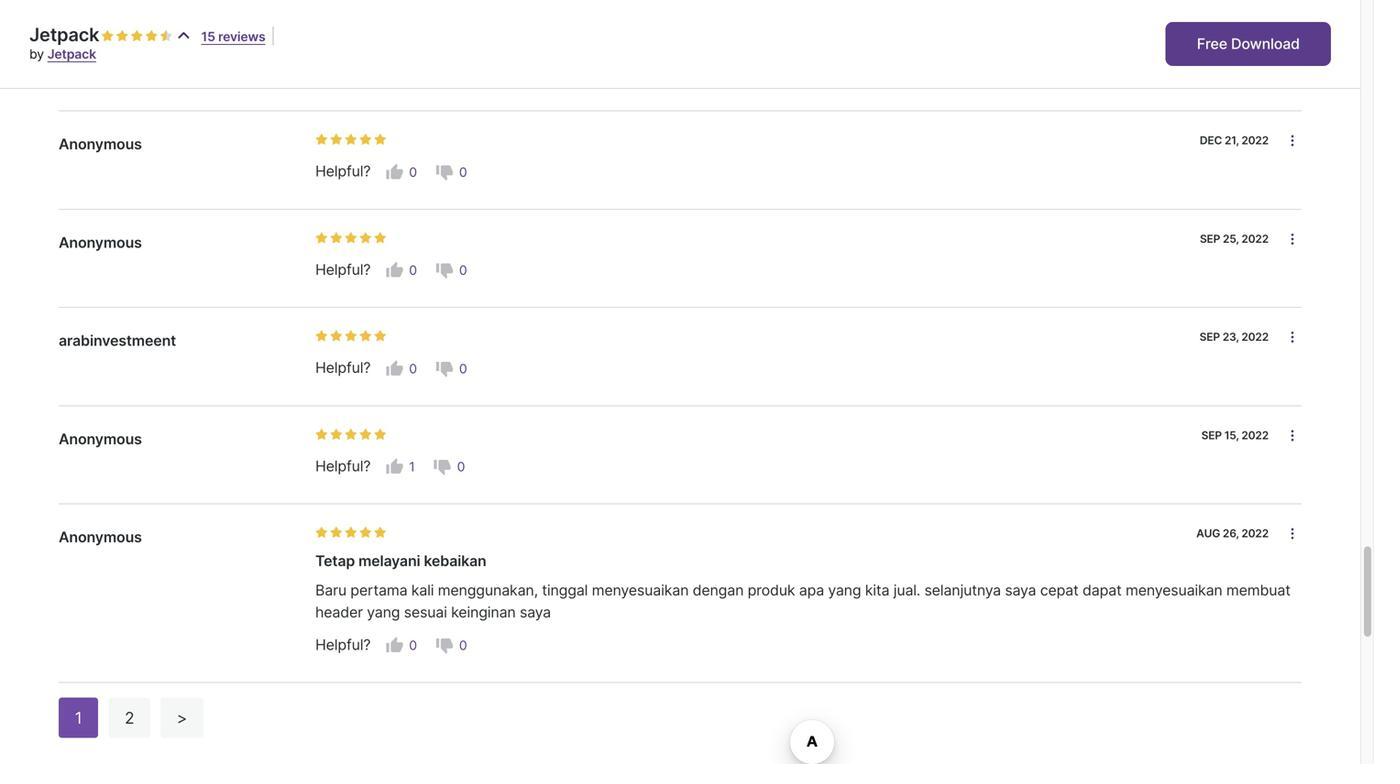 Task type: describe. For each thing, give the bounding box(es) containing it.
sep 23, 2022
[[1200, 331, 1269, 344]]

26,
[[1223, 527, 1239, 540]]

free
[[1197, 35, 1227, 53]]

kita
[[865, 582, 890, 600]]

rate product 3 stars image for dec 21, 2022
[[345, 134, 358, 146]]

helpful? for sep 25, 2022
[[315, 261, 371, 279]]

15 reviews
[[201, 29, 265, 44]]

free download
[[1197, 35, 1300, 53]]

rate product 3 stars image for sep 25, 2022
[[345, 232, 358, 245]]

2022 for sep 23, 2022
[[1242, 331, 1269, 344]]

1 link
[[59, 698, 98, 739]]

0 vertical spatial saya
[[1005, 582, 1036, 600]]

baru pertama kali menggunakan, tinggal menyesuaikan dengan produk  apa yang kita jual. selanjutnya saya cepat dapat menyesuaikan membuat header yang sesuai keinginan saya
[[315, 582, 1291, 622]]

rate product 1 star image for 1
[[315, 428, 328, 441]]

free download link
[[1166, 22, 1331, 66]]

by
[[29, 46, 44, 62]]

1 vertical spatial 1
[[75, 709, 82, 728]]

2022 for aug 26, 2022
[[1242, 527, 1269, 540]]

2 menyesuaikan from the left
[[1126, 582, 1223, 600]]

2
[[125, 709, 134, 728]]

vote up image for dec 21, 2022
[[385, 163, 404, 181]]

dec 21, 2022
[[1200, 134, 1269, 147]]

rate product 1 star image for aug 26, 2022
[[315, 527, 328, 540]]

melayani
[[358, 552, 420, 570]]

rate product 3 stars image for anonymous
[[345, 527, 358, 540]]

rate product 4 stars image
[[359, 428, 372, 441]]

1 horizontal spatial yang
[[828, 582, 861, 600]]

vote down image for dec 21, 2022
[[435, 163, 454, 181]]

membuat
[[1227, 582, 1291, 600]]

2 vote up image from the top
[[385, 637, 404, 655]]

sep 25, 2022
[[1200, 232, 1269, 246]]

rate product 2 stars image for dec 21, 2022
[[330, 134, 343, 146]]

21,
[[1225, 134, 1239, 147]]

vote up image for sep 25, 2022
[[385, 261, 404, 280]]

by jetpack
[[29, 46, 96, 62]]

15 reviews link
[[201, 29, 265, 44]]

apa
[[799, 582, 824, 600]]

vote up image for sep 15, 2022
[[385, 458, 404, 476]]

rate product 5 stars image for sep 23, 2022
[[374, 330, 387, 343]]

sep 15, 2022
[[1202, 429, 1269, 442]]

vote down image for sep 25, 2022
[[435, 261, 454, 280]]

helpful? for sep 15, 2022
[[315, 457, 371, 475]]

jetpack right by
[[47, 46, 96, 62]]

keinginan
[[451, 604, 516, 622]]

25,
[[1223, 232, 1239, 246]]

vote down image for 1st vote up image from the top of the page
[[435, 360, 454, 378]]

rate product 4 stars image for sep 25, 2022
[[359, 232, 372, 245]]

2 link
[[109, 698, 150, 739]]

anonymous for aug 26, 2022
[[59, 529, 142, 546]]

rate product 2 stars image for aug 26, 2022
[[330, 527, 343, 540]]

tetap
[[315, 552, 355, 570]]

rate product 5 stars image for dec
[[374, 134, 387, 146]]

jetpack up the by jetpack
[[29, 23, 99, 46]]

rate product 2 stars image for anonymous
[[330, 232, 343, 245]]

2022 for sep 15, 2022
[[1242, 429, 1269, 442]]

produk
[[748, 582, 795, 600]]

0 vertical spatial 1
[[409, 459, 415, 475]]

anonymous for sep 25, 2022
[[59, 234, 142, 252]]

baru
[[315, 582, 347, 600]]

tetap melayani kebaikan
[[315, 552, 486, 570]]

vote down image for sep 15, 2022
[[433, 458, 452, 476]]

rate product 5 stars image for sep 15, 2022
[[374, 428, 387, 441]]

helpful? for sep 23, 2022
[[315, 359, 371, 377]]

anonymous for sep 15, 2022
[[59, 430, 142, 448]]

0 vertical spatial rate product 1 star image
[[101, 30, 114, 43]]

2022 for sep 25, 2022
[[1242, 232, 1269, 246]]

reviews
[[218, 29, 265, 44]]



Task type: vqa. For each thing, say whether or not it's contained in the screenshot.


Task type: locate. For each thing, give the bounding box(es) containing it.
1 rate product 5 stars image from the top
[[374, 134, 387, 146]]

2 vote down image from the top
[[435, 637, 454, 655]]

aug 26, 2022
[[1196, 527, 1269, 540]]

dengan
[[693, 582, 744, 600]]

0 vertical spatial yang
[[828, 582, 861, 600]]

2 open options menu image from the top
[[1285, 527, 1300, 541]]

open options menu image right 'sep 15, 2022'
[[1285, 428, 1300, 443]]

rate product 3 stars image
[[131, 30, 143, 43], [345, 330, 358, 343], [345, 527, 358, 540]]

yang
[[828, 582, 861, 600], [367, 604, 400, 622]]

helpful?
[[315, 163, 371, 181], [315, 261, 371, 279], [315, 359, 371, 377], [315, 457, 371, 475], [315, 636, 371, 654]]

helpful? for dec 21, 2022
[[315, 163, 371, 181]]

2 vertical spatial rate product 3 stars image
[[345, 527, 358, 540]]

1 vertical spatial vote up image
[[385, 637, 404, 655]]

1 rate product 3 stars image from the top
[[345, 134, 358, 146]]

1 helpful? from the top
[[315, 163, 371, 181]]

rate product 2 stars image for sep 15, 2022
[[330, 428, 343, 441]]

open options menu image for tetap melayani kebaikan
[[1285, 527, 1300, 541]]

2 vote up image from the top
[[385, 261, 404, 280]]

1 menyesuaikan from the left
[[592, 582, 689, 600]]

1 vertical spatial vote up image
[[385, 261, 404, 280]]

0 vertical spatial vote down image
[[435, 163, 454, 181]]

3 vote up image from the top
[[385, 458, 404, 476]]

2 vertical spatial vote up image
[[385, 458, 404, 476]]

1 vertical spatial rate product 1 star image
[[315, 330, 328, 343]]

kebaikan
[[424, 552, 486, 570]]

1 horizontal spatial 1
[[409, 459, 415, 475]]

0 vertical spatial vote up image
[[385, 163, 404, 181]]

dapat
[[1083, 582, 1122, 600]]

download
[[1231, 35, 1300, 53]]

rate product 2 stars image
[[330, 232, 343, 245], [330, 330, 343, 343]]

open options menu image right aug 26, 2022
[[1285, 527, 1300, 541]]

1 vote up image from the top
[[385, 360, 404, 378]]

1 2022 from the top
[[1242, 134, 1269, 147]]

jetpack
[[29, 23, 99, 46], [47, 46, 96, 62]]

yang left kita at the right bottom of the page
[[828, 582, 861, 600]]

kali
[[411, 582, 434, 600]]

>
[[177, 709, 187, 728]]

dec
[[1200, 134, 1222, 147]]

selanjutnya
[[925, 582, 1001, 600]]

open options menu image for sep 15, 2022
[[1285, 428, 1300, 443]]

sep left '15,'
[[1202, 429, 1222, 442]]

rate product 4 stars image
[[145, 30, 158, 43], [359, 134, 372, 146], [359, 232, 372, 245], [359, 330, 372, 343], [359, 527, 372, 540]]

rate product 2 stars image for arabinvestmeent
[[330, 330, 343, 343]]

4 anonymous from the top
[[59, 529, 142, 546]]

saya down the tinggal
[[520, 604, 551, 622]]

2022 right 26,
[[1242, 527, 1269, 540]]

sep for sep 15, 2022
[[1202, 429, 1222, 442]]

3 rate product 1 star image from the top
[[315, 527, 328, 540]]

sesuai
[[404, 604, 447, 622]]

rate product 4 stars image for sep 23, 2022
[[359, 330, 372, 343]]

1 open options menu image from the top
[[1285, 134, 1300, 148]]

1 vertical spatial yang
[[367, 604, 400, 622]]

cepat
[[1040, 582, 1079, 600]]

2022 right '15,'
[[1242, 429, 1269, 442]]

sep for sep 23, 2022
[[1200, 331, 1220, 344]]

arabinvestmeent
[[59, 332, 176, 350]]

open options menu image for sep 23, 2022
[[1285, 330, 1300, 345]]

1 vertical spatial rate product 3 stars image
[[345, 232, 358, 245]]

1 vertical spatial saya
[[520, 604, 551, 622]]

> link
[[161, 698, 203, 739]]

vote up image
[[385, 163, 404, 181], [385, 261, 404, 280], [385, 458, 404, 476]]

2022 right 25,
[[1242, 232, 1269, 246]]

2 rate product 3 stars image from the top
[[345, 232, 358, 245]]

header
[[315, 604, 363, 622]]

tinggal
[[542, 582, 588, 600]]

2 rate product 1 star image from the top
[[315, 330, 328, 343]]

open options menu image for dec 21, 2022
[[1285, 134, 1300, 148]]

vote down image for first vote up image from the bottom
[[435, 637, 454, 655]]

rate product 3 stars image for sep 15, 2022
[[345, 428, 358, 441]]

1 vertical spatial open options menu image
[[1285, 527, 1300, 541]]

rate product 1 star image for sep 25, 2022
[[315, 232, 328, 245]]

rate product 5 stars image
[[374, 134, 387, 146], [374, 232, 387, 245]]

1 open options menu image from the top
[[1285, 232, 1300, 247]]

0 horizontal spatial saya
[[520, 604, 551, 622]]

rate product 4 stars image for aug 26, 2022
[[359, 527, 372, 540]]

rate product 3 stars image
[[345, 134, 358, 146], [345, 232, 358, 245], [345, 428, 358, 441]]

rate product 2 stars image
[[116, 30, 129, 43], [330, 134, 343, 146], [330, 428, 343, 441], [330, 527, 343, 540]]

open options menu image right 'dec 21, 2022'
[[1285, 134, 1300, 148]]

open options menu image right sep 25, 2022
[[1285, 232, 1300, 247]]

2 open options menu image from the top
[[1285, 330, 1300, 345]]

saya
[[1005, 582, 1036, 600], [520, 604, 551, 622]]

jual.
[[894, 582, 921, 600]]

rate product 1 star image for 0
[[315, 134, 328, 146]]

1 anonymous from the top
[[59, 135, 142, 153]]

0 horizontal spatial yang
[[367, 604, 400, 622]]

0
[[409, 164, 417, 180], [459, 164, 467, 180], [409, 263, 417, 278], [459, 263, 467, 278], [409, 361, 417, 377], [459, 361, 467, 377], [457, 459, 465, 475], [409, 638, 417, 654], [459, 638, 467, 654]]

2 vertical spatial rate product 1 star image
[[315, 428, 328, 441]]

open options menu image
[[1285, 232, 1300, 247], [1285, 527, 1300, 541]]

2 vertical spatial vote down image
[[433, 458, 452, 476]]

1 horizontal spatial menyesuaikan
[[1126, 582, 1223, 600]]

1 vote up image from the top
[[385, 163, 404, 181]]

2 anonymous from the top
[[59, 234, 142, 252]]

1 vertical spatial rate product 1 star image
[[315, 134, 328, 146]]

1
[[409, 459, 415, 475], [75, 709, 82, 728]]

0 vertical spatial open options menu image
[[1285, 232, 1300, 247]]

1 vertical spatial open options menu image
[[1285, 330, 1300, 345]]

saya left cepat
[[1005, 582, 1036, 600]]

open options menu image for helpful?
[[1285, 232, 1300, 247]]

5 helpful? from the top
[[315, 636, 371, 654]]

2 rate product 2 stars image from the top
[[330, 330, 343, 343]]

anonymous for dec 21, 2022
[[59, 135, 142, 153]]

2 vertical spatial open options menu image
[[1285, 428, 1300, 443]]

1 vertical spatial rate product 5 stars image
[[374, 232, 387, 245]]

anonymous
[[59, 135, 142, 153], [59, 234, 142, 252], [59, 430, 142, 448], [59, 529, 142, 546]]

0 vertical spatial vote down image
[[435, 360, 454, 378]]

2 vertical spatial sep
[[1202, 429, 1222, 442]]

rate product 1 star image
[[315, 232, 328, 245], [315, 330, 328, 343], [315, 527, 328, 540]]

1 vertical spatial rate product 2 stars image
[[330, 330, 343, 343]]

vote down image
[[435, 163, 454, 181], [435, 261, 454, 280], [433, 458, 452, 476]]

0 vertical spatial rate product 1 star image
[[315, 232, 328, 245]]

menyesuaikan
[[592, 582, 689, 600], [1126, 582, 1223, 600]]

pertama
[[350, 582, 407, 600]]

2 vertical spatial rate product 1 star image
[[315, 527, 328, 540]]

3 helpful? from the top
[[315, 359, 371, 377]]

rate product 5 stars image for aug 26, 2022
[[374, 527, 387, 540]]

yang down pertama
[[367, 604, 400, 622]]

1 vertical spatial rate product 3 stars image
[[345, 330, 358, 343]]

5 2022 from the top
[[1242, 527, 1269, 540]]

rate product 1 star image for sep 23, 2022
[[315, 330, 328, 343]]

1 horizontal spatial saya
[[1005, 582, 1036, 600]]

rate product 1 star image
[[101, 30, 114, 43], [315, 134, 328, 146], [315, 428, 328, 441]]

2022 for dec 21, 2022
[[1242, 134, 1269, 147]]

0 vertical spatial vote up image
[[385, 360, 404, 378]]

1 vertical spatial sep
[[1200, 331, 1220, 344]]

0 vertical spatial rate product 5 stars image
[[374, 134, 387, 146]]

23,
[[1223, 331, 1239, 344]]

aug
[[1196, 527, 1220, 540]]

1 vertical spatial vote down image
[[435, 261, 454, 280]]

2022 right the 23,
[[1242, 331, 1269, 344]]

sep left 25,
[[1200, 232, 1220, 246]]

2022 right 21,
[[1242, 134, 1269, 147]]

0 vertical spatial rate product 3 stars image
[[131, 30, 143, 43]]

0 vertical spatial sep
[[1200, 232, 1220, 246]]

vote down image
[[435, 360, 454, 378], [435, 637, 454, 655]]

0 horizontal spatial menyesuaikan
[[592, 582, 689, 600]]

open options menu image right sep 23, 2022
[[1285, 330, 1300, 345]]

0 horizontal spatial 1
[[75, 709, 82, 728]]

1 rate product 2 stars image from the top
[[330, 232, 343, 245]]

sep for sep 25, 2022
[[1200, 232, 1220, 246]]

rate product 4 stars image for dec 21, 2022
[[359, 134, 372, 146]]

1 rate product 1 star image from the top
[[315, 232, 328, 245]]

menyesuaikan down aug
[[1126, 582, 1223, 600]]

rate product 3 stars image for arabinvestmeent
[[345, 330, 358, 343]]

1 vote down image from the top
[[435, 360, 454, 378]]

3 anonymous from the top
[[59, 430, 142, 448]]

0 vertical spatial open options menu image
[[1285, 134, 1300, 148]]

4 2022 from the top
[[1242, 429, 1269, 442]]

15,
[[1225, 429, 1239, 442]]

sep
[[1200, 232, 1220, 246], [1200, 331, 1220, 344], [1202, 429, 1222, 442]]

open options menu image
[[1285, 134, 1300, 148], [1285, 330, 1300, 345], [1285, 428, 1300, 443]]

3 2022 from the top
[[1242, 331, 1269, 344]]

rate product 5 stars image for sep
[[374, 232, 387, 245]]

2 2022 from the top
[[1242, 232, 1269, 246]]

vote up image
[[385, 360, 404, 378], [385, 637, 404, 655]]

1 vertical spatial vote down image
[[435, 637, 454, 655]]

menyesuaikan right the tinggal
[[592, 582, 689, 600]]

sep left the 23,
[[1200, 331, 1220, 344]]

2 rate product 5 stars image from the top
[[374, 232, 387, 245]]

2 helpful? from the top
[[315, 261, 371, 279]]

4 helpful? from the top
[[315, 457, 371, 475]]

3 rate product 3 stars image from the top
[[345, 428, 358, 441]]

0 vertical spatial rate product 3 stars image
[[345, 134, 358, 146]]

2 vertical spatial rate product 3 stars image
[[345, 428, 358, 441]]

menggunakan,
[[438, 582, 538, 600]]

rate product 5 stars image
[[160, 30, 173, 43], [374, 330, 387, 343], [374, 428, 387, 441], [374, 527, 387, 540]]

jetpack link
[[47, 46, 96, 62]]

3 open options menu image from the top
[[1285, 428, 1300, 443]]

15
[[201, 29, 215, 44]]

0 vertical spatial rate product 2 stars image
[[330, 232, 343, 245]]

2022
[[1242, 134, 1269, 147], [1242, 232, 1269, 246], [1242, 331, 1269, 344], [1242, 429, 1269, 442], [1242, 527, 1269, 540]]



